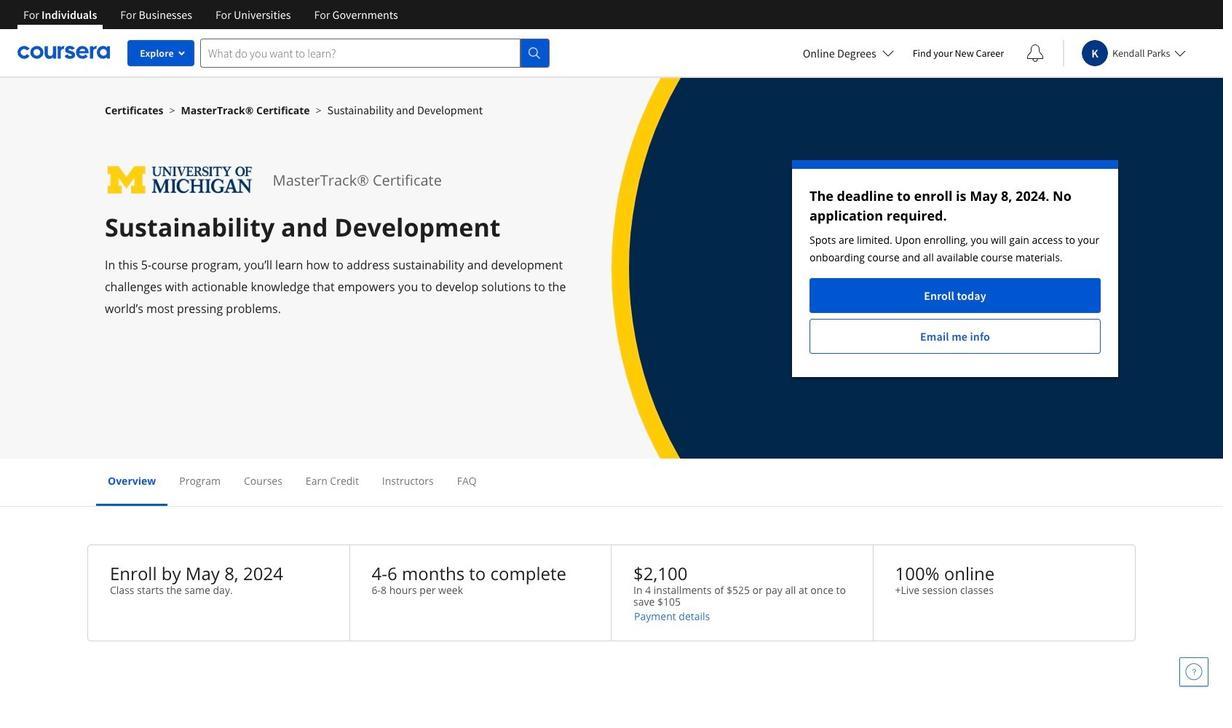 Task type: vqa. For each thing, say whether or not it's contained in the screenshot.
Search In Course text field at top
no



Task type: locate. For each thing, give the bounding box(es) containing it.
None search field
[[200, 38, 550, 67]]

university of michigan image
[[105, 160, 255, 200]]

status
[[793, 160, 1119, 377]]

certificate menu element
[[96, 459, 1128, 506]]



Task type: describe. For each thing, give the bounding box(es) containing it.
coursera image
[[17, 41, 110, 64]]

What do you want to learn? text field
[[200, 38, 521, 67]]

help center image
[[1186, 664, 1203, 681]]

banner navigation
[[12, 0, 410, 29]]



